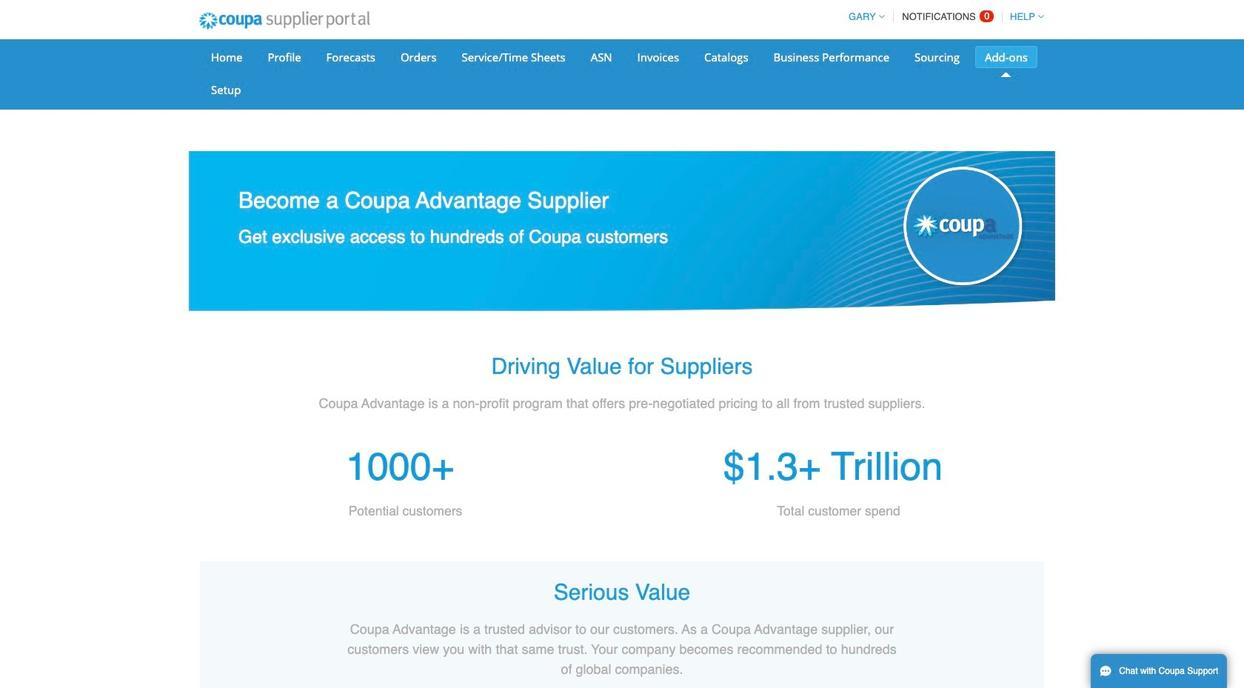 Task type: vqa. For each thing, say whether or not it's contained in the screenshot.
with
no



Task type: locate. For each thing, give the bounding box(es) containing it.
navigation
[[842, 2, 1044, 31]]



Task type: describe. For each thing, give the bounding box(es) containing it.
coupa supplier portal image
[[189, 2, 380, 39]]



